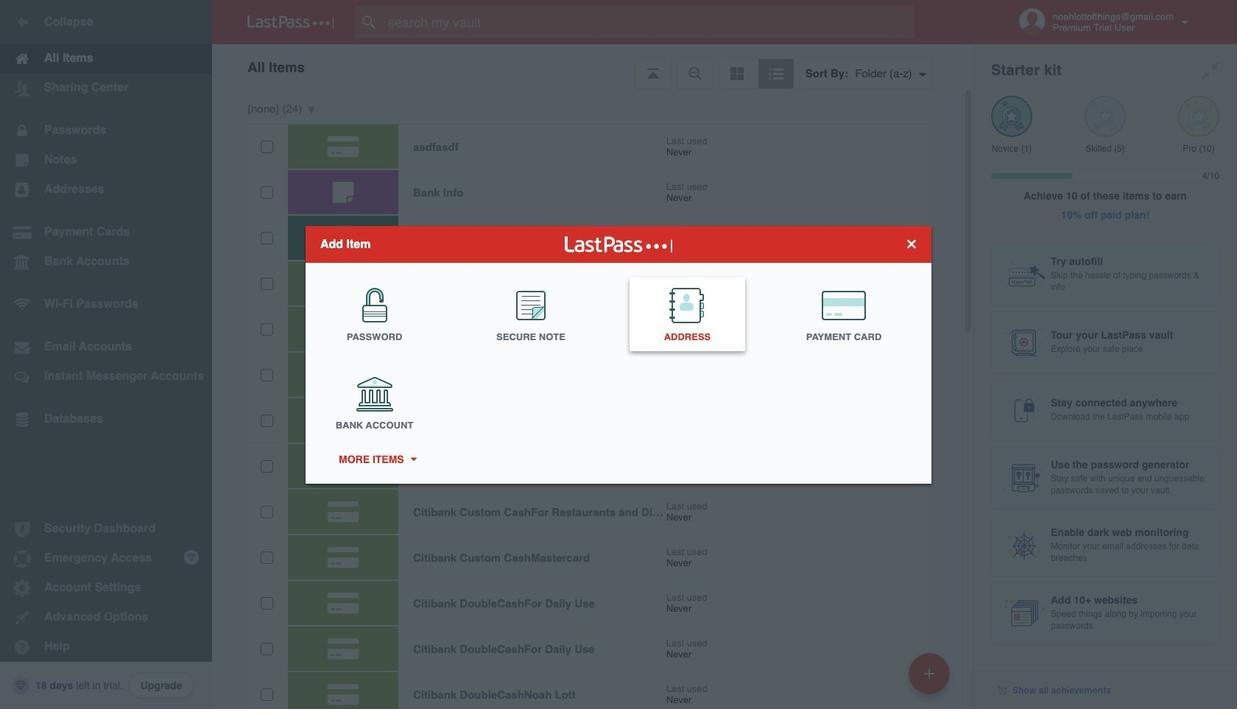 Task type: describe. For each thing, give the bounding box(es) containing it.
vault options navigation
[[212, 44, 974, 88]]

Search search field
[[355, 6, 943, 38]]

search my vault text field
[[355, 6, 943, 38]]



Task type: locate. For each thing, give the bounding box(es) containing it.
lastpass image
[[247, 15, 334, 29]]

new item navigation
[[904, 649, 959, 709]]

dialog
[[306, 226, 932, 483]]

caret right image
[[408, 457, 418, 461]]

new item image
[[924, 668, 934, 679]]

main navigation navigation
[[0, 0, 212, 709]]



Task type: vqa. For each thing, say whether or not it's contained in the screenshot.
'VAULT OPTIONS' navigation
yes



